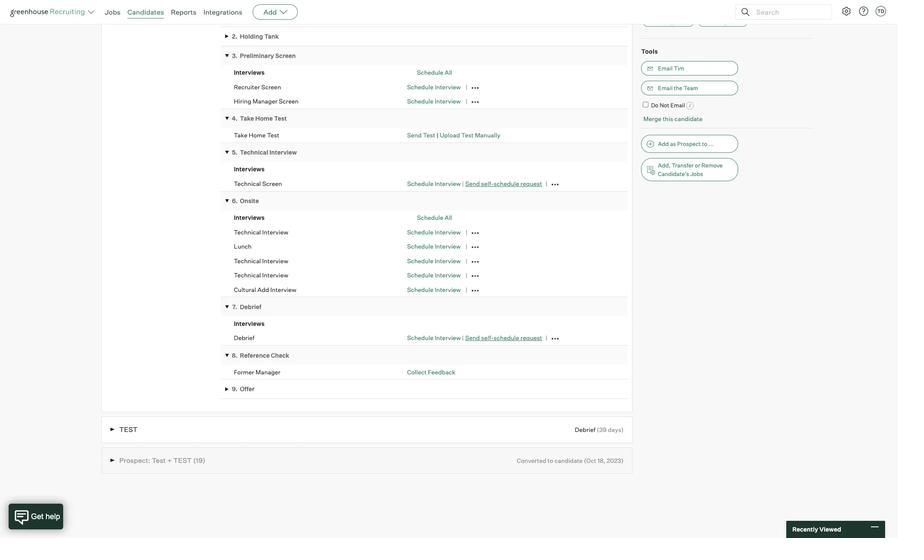 Task type: vqa. For each thing, say whether or not it's contained in the screenshot.
the bottommost to
yes



Task type: locate. For each thing, give the bounding box(es) containing it.
1 vertical spatial schedule
[[494, 335, 520, 342]]

experience right 8
[[720, 19, 745, 25]]

upload
[[440, 132, 460, 139]]

1 vertical spatial candidate
[[555, 457, 583, 465]]

10 years experience
[[647, 19, 691, 25]]

to left ...
[[702, 141, 708, 147]]

7 schedule interview from the top
[[407, 286, 461, 294]]

0 vertical spatial schedule all
[[417, 69, 452, 76]]

1 vertical spatial send self-schedule request link
[[466, 335, 542, 342]]

review
[[268, 1, 288, 8]]

application
[[234, 1, 266, 8]]

0 horizontal spatial years
[[653, 19, 665, 25]]

schedule interview for eighth schedule interview link from the bottom of the page
[[407, 98, 461, 105]]

merge
[[644, 115, 662, 123]]

add, transfer or remove candidate's jobs button
[[642, 158, 739, 181]]

4.
[[232, 115, 238, 122]]

home down 4. take home test
[[249, 132, 266, 139]]

+ add interview link
[[234, 16, 278, 23]]

4. take home test
[[232, 115, 287, 122]]

jobs left candidates link
[[105, 8, 121, 16]]

candidate right this
[[675, 115, 703, 123]]

1 horizontal spatial jobs
[[691, 171, 704, 178]]

1 interviews from the top
[[234, 69, 265, 76]]

1 horizontal spatial candidate
[[675, 115, 703, 123]]

0 vertical spatial schedule
[[494, 180, 520, 187]]

test
[[274, 115, 287, 122], [267, 132, 279, 139], [423, 132, 436, 139], [462, 132, 474, 139], [152, 456, 166, 465]]

0 horizontal spatial candidate
[[555, 457, 583, 465]]

0 vertical spatial schedule all link
[[417, 69, 452, 76]]

add, transfer or remove candidate's jobs
[[658, 162, 723, 178]]

1 send self-schedule request link from the top
[[466, 180, 542, 187]]

schedule interview link
[[407, 83, 461, 91], [407, 98, 461, 105], [407, 180, 461, 187], [407, 229, 461, 236], [407, 243, 461, 250], [407, 257, 461, 265], [407, 272, 461, 279], [407, 286, 461, 294], [407, 335, 461, 342]]

+
[[234, 16, 238, 23], [167, 456, 172, 465]]

feedback
[[428, 369, 456, 376]]

add inside add popup button
[[264, 8, 277, 16]]

1 self- from the top
[[481, 180, 494, 187]]

technical down lunch
[[234, 257, 261, 265]]

email the team button
[[642, 81, 739, 95]]

experience left 8
[[666, 19, 691, 25]]

prospect:
[[119, 456, 150, 465]]

2 schedule all from the top
[[417, 214, 452, 221]]

1 vertical spatial schedule interview | send self-schedule request
[[407, 335, 542, 342]]

interviews
[[234, 69, 265, 76], [234, 166, 265, 173], [234, 214, 265, 221], [234, 320, 265, 327]]

send
[[407, 132, 422, 139], [466, 180, 480, 187], [466, 335, 480, 342]]

email inside button
[[658, 85, 673, 91]]

1 vertical spatial manager
[[256, 369, 281, 376]]

schedule for eighth schedule interview link from the bottom of the page
[[407, 98, 434, 105]]

schedule interview for fourth schedule interview link from the bottom of the page
[[407, 257, 461, 265]]

5 schedule interview link from the top
[[407, 243, 461, 250]]

2 technical interview from the top
[[234, 257, 288, 265]]

preliminary
[[240, 52, 274, 59]]

0 vertical spatial jobs
[[105, 8, 121, 16]]

2 experience from the left
[[720, 19, 745, 25]]

Search text field
[[755, 6, 824, 18]]

self- for debrief
[[481, 335, 494, 342]]

technical interview up cultural add interview
[[234, 272, 288, 279]]

schedule interview | send self-schedule request
[[407, 180, 542, 187], [407, 335, 542, 342]]

debrief
[[240, 303, 262, 311], [234, 335, 255, 342], [575, 427, 596, 434]]

years right 10
[[653, 19, 665, 25]]

2 schedule interview | send self-schedule request from the top
[[407, 335, 542, 342]]

interviews down onsite
[[234, 214, 265, 221]]

interviews up technical screen
[[234, 166, 265, 173]]

candidate left (oct
[[555, 457, 583, 465]]

take down the 4.
[[234, 132, 248, 139]]

technical up cultural at the left bottom of page
[[234, 272, 261, 279]]

email left tim
[[658, 65, 673, 72]]

home down hiring manager screen
[[255, 115, 273, 122]]

0 vertical spatial candidate
[[675, 115, 703, 123]]

screen up hiring manager screen
[[261, 83, 281, 91]]

interviews up recruiter
[[234, 69, 265, 76]]

0 horizontal spatial experience
[[666, 19, 691, 25]]

add inside "add as prospect to ..." button
[[658, 141, 669, 147]]

experience for 10 years experience
[[666, 19, 691, 25]]

screen down 5. technical interview on the left top of page
[[262, 180, 282, 187]]

add
[[264, 8, 277, 16], [239, 16, 251, 23], [658, 141, 669, 147], [258, 286, 269, 294]]

1 schedule from the top
[[494, 180, 520, 187]]

debrief left (39
[[575, 427, 596, 434]]

1 schedule interview link from the top
[[407, 83, 461, 91]]

to inside button
[[702, 141, 708, 147]]

2 interviews from the top
[[234, 166, 265, 173]]

1 horizontal spatial +
[[234, 16, 238, 23]]

technical up lunch
[[234, 229, 261, 236]]

0 horizontal spatial +
[[167, 456, 172, 465]]

email right the "not" on the right of the page
[[671, 102, 686, 109]]

1 horizontal spatial years
[[706, 19, 719, 25]]

1 vertical spatial jobs
[[691, 171, 704, 178]]

2 all from the top
[[445, 214, 452, 221]]

7.
[[232, 303, 237, 311]]

2 request from the top
[[521, 335, 542, 342]]

email for email tim
[[658, 65, 673, 72]]

tools
[[642, 48, 658, 55]]

1 schedule interview | send self-schedule request from the top
[[407, 180, 542, 187]]

schedule interview | send self-schedule request for debrief
[[407, 335, 542, 342]]

remove
[[702, 162, 723, 169]]

3 schedule interview from the top
[[407, 229, 461, 236]]

1 horizontal spatial test
[[173, 456, 192, 465]]

1 horizontal spatial to
[[702, 141, 708, 147]]

1 vertical spatial |
[[462, 180, 464, 187]]

debrief up the 8.
[[234, 335, 255, 342]]

0 vertical spatial schedule interview | send self-schedule request
[[407, 180, 542, 187]]

1 schedule interview from the top
[[407, 83, 461, 91]]

self-
[[481, 180, 494, 187], [481, 335, 494, 342]]

1 vertical spatial to
[[548, 457, 554, 465]]

0 vertical spatial send self-schedule request link
[[466, 180, 542, 187]]

schedule all
[[417, 69, 452, 76], [417, 214, 452, 221]]

request for debrief
[[521, 335, 542, 342]]

7 schedule interview link from the top
[[407, 272, 461, 279]]

0 vertical spatial request
[[521, 180, 542, 187]]

3. preliminary screen
[[232, 52, 296, 59]]

email left the
[[658, 85, 673, 91]]

+ left (19)
[[167, 456, 172, 465]]

manager for hiring
[[253, 98, 278, 105]]

send self-schedule request link
[[466, 180, 542, 187], [466, 335, 542, 342]]

not
[[660, 102, 670, 109]]

jobs down the or
[[691, 171, 704, 178]]

add as prospect to ...
[[658, 141, 714, 147]]

the
[[674, 85, 683, 91]]

manager
[[253, 98, 278, 105], [256, 369, 281, 376]]

2 schedule interview from the top
[[407, 98, 461, 105]]

screen down tank
[[275, 52, 296, 59]]

0 vertical spatial +
[[234, 16, 238, 23]]

+ up the 2.
[[234, 16, 238, 23]]

2 vertical spatial debrief
[[575, 427, 596, 434]]

6 schedule interview from the top
[[407, 272, 461, 279]]

8 years experience link
[[699, 19, 748, 27]]

2 years from the left
[[706, 19, 719, 25]]

4 interviews from the top
[[234, 320, 265, 327]]

send self-schedule request link for technical screen
[[466, 180, 542, 187]]

| for technical screen
[[462, 180, 464, 187]]

as
[[671, 141, 677, 147]]

8 years experience
[[702, 19, 745, 25]]

0 vertical spatial email
[[658, 65, 673, 72]]

schedule for technical screen
[[494, 180, 520, 187]]

experience inside 8 years experience link
[[720, 19, 745, 25]]

former
[[234, 369, 254, 376]]

experience inside 10 years experience link
[[666, 19, 691, 25]]

candidate for this
[[675, 115, 703, 123]]

schedule for third schedule interview link from the bottom of the page
[[407, 272, 434, 279]]

add as prospect to ... button
[[642, 135, 739, 153]]

0 vertical spatial self-
[[481, 180, 494, 187]]

2 self- from the top
[[481, 335, 494, 342]]

1 vertical spatial self-
[[481, 335, 494, 342]]

email for email the team
[[658, 85, 673, 91]]

1 vertical spatial technical interview
[[234, 257, 288, 265]]

test left (19)
[[173, 456, 192, 465]]

schedule all for 2nd schedule all link from the top of the page
[[417, 214, 452, 221]]

0 horizontal spatial to
[[548, 457, 554, 465]]

1 schedule all from the top
[[417, 69, 452, 76]]

1 vertical spatial schedule all
[[417, 214, 452, 221]]

this
[[663, 115, 674, 123]]

1 vertical spatial send
[[466, 180, 480, 187]]

manager down recruiter screen
[[253, 98, 278, 105]]

8.
[[232, 352, 238, 359]]

2.
[[232, 33, 238, 40]]

interviews down 7. debrief
[[234, 320, 265, 327]]

debrief for debrief
[[234, 335, 255, 342]]

3.
[[232, 52, 238, 59]]

5 schedule interview from the top
[[407, 257, 461, 265]]

0 vertical spatial test
[[119, 426, 138, 434]]

(39
[[597, 427, 607, 434]]

debrief for debrief (39 days)
[[575, 427, 596, 434]]

0 vertical spatial debrief
[[240, 303, 262, 311]]

technical screen
[[234, 180, 282, 187]]

debrief right 7.
[[240, 303, 262, 311]]

take
[[240, 115, 254, 122], [234, 132, 248, 139]]

email inside button
[[658, 65, 673, 72]]

years right 8
[[706, 19, 719, 25]]

jobs link
[[105, 8, 121, 16]]

schedule interview for ninth schedule interview link from the bottom of the page
[[407, 83, 461, 91]]

1 vertical spatial all
[[445, 214, 452, 221]]

take right the 4.
[[240, 115, 254, 122]]

request for technical screen
[[521, 180, 542, 187]]

jobs
[[105, 8, 121, 16], [691, 171, 704, 178]]

2 vertical spatial technical interview
[[234, 272, 288, 279]]

all
[[445, 69, 452, 76], [445, 214, 452, 221]]

to right converted
[[548, 457, 554, 465]]

schedule for first schedule all link from the top
[[417, 69, 444, 76]]

scorecards
[[119, 12, 151, 19]]

4 schedule interview from the top
[[407, 243, 461, 250]]

1 vertical spatial schedule all link
[[417, 214, 452, 221]]

converted
[[517, 457, 547, 465]]

0 horizontal spatial jobs
[[105, 8, 121, 16]]

experience for 8 years experience
[[720, 19, 745, 25]]

recruiter
[[234, 83, 260, 91]]

2 vertical spatial |
[[462, 335, 464, 342]]

technical interview down lunch
[[234, 257, 288, 265]]

0 vertical spatial technical interview
[[234, 229, 288, 236]]

schedule for fifth schedule interview link from the top of the page
[[407, 243, 434, 250]]

1 years from the left
[[653, 19, 665, 25]]

technical interview up lunch
[[234, 229, 288, 236]]

0 vertical spatial all
[[445, 69, 452, 76]]

schedule
[[417, 69, 444, 76], [407, 83, 434, 91], [407, 98, 434, 105], [407, 180, 434, 187], [417, 214, 444, 221], [407, 229, 434, 236], [407, 243, 434, 250], [407, 257, 434, 265], [407, 272, 434, 279], [407, 286, 434, 294], [407, 335, 434, 342]]

manager down 8. reference check
[[256, 369, 281, 376]]

experience
[[666, 19, 691, 25], [720, 19, 745, 25]]

2 vertical spatial send
[[466, 335, 480, 342]]

1 vertical spatial email
[[658, 85, 673, 91]]

0 vertical spatial manager
[[253, 98, 278, 105]]

0 vertical spatial home
[[255, 115, 273, 122]]

1 request from the top
[[521, 180, 542, 187]]

2 schedule from the top
[[494, 335, 520, 342]]

email
[[658, 65, 673, 72], [658, 85, 673, 91], [671, 102, 686, 109]]

years
[[653, 19, 665, 25], [706, 19, 719, 25]]

schedule interview for third schedule interview link from the bottom of the page
[[407, 272, 461, 279]]

0 vertical spatial to
[[702, 141, 708, 147]]

10
[[647, 19, 652, 25]]

candidates link
[[127, 8, 164, 16]]

send for technical screen
[[466, 180, 480, 187]]

1 horizontal spatial experience
[[720, 19, 745, 25]]

1 experience from the left
[[666, 19, 691, 25]]

test up 'prospect:'
[[119, 426, 138, 434]]

check
[[271, 352, 289, 359]]

reports link
[[171, 8, 197, 16]]

1 vertical spatial request
[[521, 335, 542, 342]]

1 vertical spatial +
[[167, 456, 172, 465]]

schedule for 4th schedule interview link
[[407, 229, 434, 236]]

1 vertical spatial debrief
[[234, 335, 255, 342]]

screen
[[275, 52, 296, 59], [261, 83, 281, 91], [279, 98, 299, 105], [262, 180, 282, 187]]

2 send self-schedule request link from the top
[[466, 335, 542, 342]]

schedule
[[494, 180, 520, 187], [494, 335, 520, 342]]



Task type: describe. For each thing, give the bounding box(es) containing it.
merge this candidate link
[[644, 115, 703, 123]]

test up 5. technical interview on the left top of page
[[267, 132, 279, 139]]

8
[[702, 19, 705, 25]]

9 schedule interview link from the top
[[407, 335, 461, 342]]

transfer
[[672, 162, 694, 169]]

5. technical interview
[[232, 149, 297, 156]]

viewed
[[820, 526, 842, 534]]

2023)
[[607, 457, 624, 465]]

3 interviews from the top
[[234, 214, 265, 221]]

1 vertical spatial home
[[249, 132, 266, 139]]

schedule interview for second schedule interview link from the bottom
[[407, 286, 461, 294]]

integrations
[[204, 8, 243, 16]]

schedule for 2nd schedule all link from the top of the page
[[417, 214, 444, 221]]

tim
[[674, 65, 685, 72]]

2 schedule all link from the top
[[417, 214, 452, 221]]

td button
[[875, 4, 888, 18]]

collect feedback
[[407, 369, 456, 376]]

schedule for second schedule interview link from the bottom
[[407, 286, 434, 294]]

4 schedule interview link from the top
[[407, 229, 461, 236]]

reports
[[171, 8, 197, 16]]

technical down take home test
[[240, 149, 268, 156]]

(19)
[[193, 456, 206, 465]]

upload test manually link
[[440, 132, 501, 139]]

cultural add interview
[[234, 286, 297, 294]]

18,
[[598, 457, 606, 465]]

holding
[[240, 33, 263, 40]]

technical up 6. onsite
[[234, 180, 261, 187]]

9.
[[232, 386, 238, 393]]

recently viewed
[[793, 526, 842, 534]]

or
[[695, 162, 701, 169]]

recruiter screen
[[234, 83, 281, 91]]

test right upload
[[462, 132, 474, 139]]

0 vertical spatial take
[[240, 115, 254, 122]]

onsite
[[240, 197, 259, 205]]

prospect
[[678, 141, 701, 147]]

add button
[[253, 4, 298, 20]]

td button
[[876, 6, 887, 16]]

test left upload
[[423, 132, 436, 139]]

8. reference check
[[232, 352, 289, 359]]

recently
[[793, 526, 819, 534]]

collect
[[407, 369, 427, 376]]

hiring
[[234, 98, 251, 105]]

send self-schedule request link for debrief
[[466, 335, 542, 342]]

| for debrief
[[462, 335, 464, 342]]

manager for former
[[256, 369, 281, 376]]

schedule for ninth schedule interview link from the bottom of the page
[[407, 83, 434, 91]]

integrations link
[[204, 8, 243, 16]]

1 schedule all link from the top
[[417, 69, 452, 76]]

email tim
[[658, 65, 685, 72]]

9. offer
[[232, 386, 255, 393]]

6.
[[232, 197, 238, 205]]

5.
[[232, 149, 238, 156]]

send for debrief
[[466, 335, 480, 342]]

3 schedule interview link from the top
[[407, 180, 461, 187]]

0 vertical spatial send
[[407, 132, 422, 139]]

1 vertical spatial take
[[234, 132, 248, 139]]

candidate's
[[658, 171, 690, 178]]

1 vertical spatial test
[[173, 456, 192, 465]]

days)
[[608, 427, 624, 434]]

send test link
[[407, 132, 436, 139]]

scorecards link
[[119, 12, 221, 20]]

application review
[[234, 1, 288, 8]]

do
[[652, 102, 659, 109]]

schedule interview for 4th schedule interview link
[[407, 229, 461, 236]]

1 all from the top
[[445, 69, 452, 76]]

years for 8
[[706, 19, 719, 25]]

tank
[[264, 33, 279, 40]]

schedule for fourth schedule interview link from the bottom of the page
[[407, 257, 434, 265]]

10 years experience link
[[644, 19, 694, 27]]

candidates
[[127, 8, 164, 16]]

years for 10
[[653, 19, 665, 25]]

email tim button
[[642, 61, 739, 76]]

2 vertical spatial email
[[671, 102, 686, 109]]

greenhouse recruiting image
[[10, 7, 88, 17]]

reference
[[240, 352, 270, 359]]

schedule all for first schedule all link from the top
[[417, 69, 452, 76]]

offer
[[240, 386, 255, 393]]

td
[[878, 8, 885, 14]]

jobs inside add, transfer or remove candidate's jobs
[[691, 171, 704, 178]]

do not email
[[652, 102, 686, 109]]

1 technical interview from the top
[[234, 229, 288, 236]]

send test | upload test manually
[[407, 132, 501, 139]]

7. debrief
[[232, 303, 262, 311]]

debrief (39 days)
[[575, 427, 624, 434]]

(oct
[[584, 457, 597, 465]]

team
[[684, 85, 699, 91]]

prospect: test + test (19)
[[119, 456, 206, 465]]

6 schedule interview link from the top
[[407, 257, 461, 265]]

converted to candidate (oct 18, 2023)
[[517, 457, 624, 465]]

add,
[[658, 162, 671, 169]]

test down hiring manager screen
[[274, 115, 287, 122]]

0 vertical spatial |
[[437, 132, 439, 139]]

Do Not Email checkbox
[[643, 102, 649, 107]]

email the team
[[658, 85, 699, 91]]

+ add interview
[[234, 16, 278, 23]]

8 schedule interview link from the top
[[407, 286, 461, 294]]

schedule for debrief
[[494, 335, 520, 342]]

manually
[[475, 132, 501, 139]]

6. onsite
[[232, 197, 259, 205]]

former manager
[[234, 369, 281, 376]]

self- for technical screen
[[481, 180, 494, 187]]

take home test
[[234, 132, 279, 139]]

0 horizontal spatial test
[[119, 426, 138, 434]]

merge this candidate
[[644, 115, 703, 123]]

test right 'prospect:'
[[152, 456, 166, 465]]

candidate for to
[[555, 457, 583, 465]]

schedule interview | send self-schedule request for technical screen
[[407, 180, 542, 187]]

2 schedule interview link from the top
[[407, 98, 461, 105]]

screen up 4. take home test
[[279, 98, 299, 105]]

...
[[709, 141, 714, 147]]

collect feedback link
[[407, 369, 456, 376]]

2. holding tank
[[232, 33, 279, 40]]

3 technical interview from the top
[[234, 272, 288, 279]]

configure image
[[842, 6, 852, 16]]

schedule interview for fifth schedule interview link from the top of the page
[[407, 243, 461, 250]]

hiring manager screen
[[234, 98, 299, 105]]

lunch
[[234, 243, 252, 250]]



